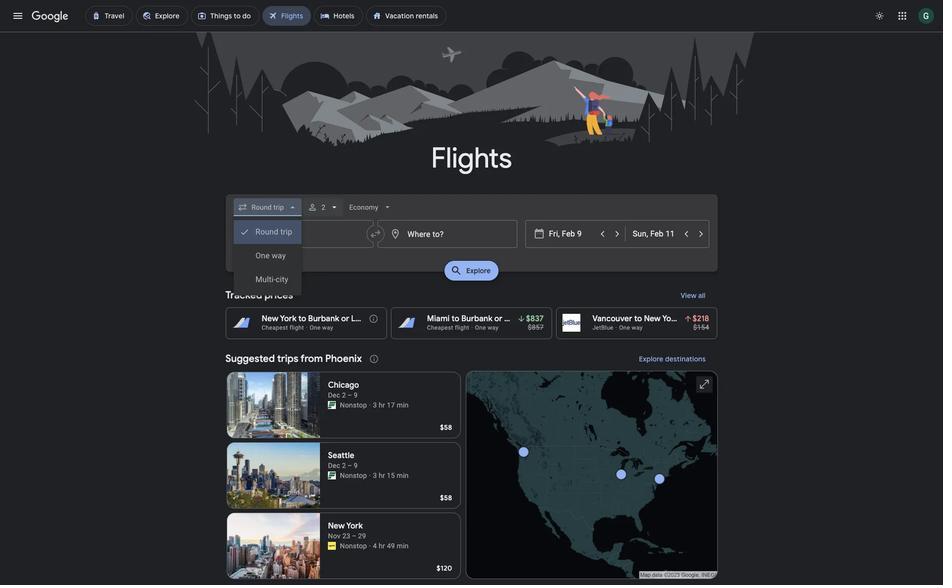 Task type: vqa. For each thing, say whether or not it's contained in the screenshot.


Task type: locate. For each thing, give the bounding box(es) containing it.
0 vertical spatial min
[[397, 401, 409, 409]]

flights
[[431, 141, 512, 176]]

1 horizontal spatial flight
[[455, 325, 469, 331]]

17
[[387, 401, 395, 409]]

burbank right "miami"
[[461, 314, 493, 324]]

0 horizontal spatial flight
[[290, 325, 304, 331]]

1 horizontal spatial cheapest flight
[[427, 325, 469, 331]]

 image for new york
[[369, 541, 371, 551]]

to up suggested trips from phoenix
[[298, 314, 306, 324]]

way
[[322, 325, 333, 331], [488, 325, 499, 331], [632, 325, 643, 331]]

2 one from the left
[[475, 325, 486, 331]]

to for miami
[[452, 314, 460, 324]]

2 dec from the top
[[328, 462, 340, 470]]

new for new york nov 23 – 29
[[328, 522, 345, 531]]

1 vertical spatial min
[[397, 472, 409, 480]]

nonstop for chicago
[[340, 401, 367, 409]]

nonstop down chicago dec 2 – 9
[[340, 401, 367, 409]]

1 or from the left
[[341, 314, 349, 324]]

1 vertical spatial nonstop
[[340, 472, 367, 480]]

None field
[[233, 198, 302, 216], [345, 198, 396, 216], [233, 198, 302, 216], [345, 198, 396, 216]]

2 – 9 inside chicago dec 2 – 9
[[342, 392, 358, 399]]

2 2 – 9 from the top
[[342, 462, 358, 470]]

min right 17
[[397, 401, 409, 409]]

Return text field
[[633, 221, 679, 248]]

1 $58 from the top
[[440, 423, 452, 432]]

1 hr from the top
[[379, 401, 385, 409]]

3 min from the top
[[397, 542, 409, 550]]

cheapest flight
[[262, 325, 304, 331], [427, 325, 469, 331]]

1 to from the left
[[298, 314, 306, 324]]

los left more info icon
[[351, 314, 364, 324]]

0 vertical spatial 3
[[373, 401, 377, 409]]

nonstop for new
[[340, 542, 367, 550]]

3 nonstop from the top
[[340, 542, 367, 550]]

1 horizontal spatial angeles
[[519, 314, 549, 324]]

york down "prices"
[[280, 314, 297, 324]]

$58 for chicago
[[440, 423, 452, 432]]

3  image from the top
[[369, 541, 371, 551]]

1 horizontal spatial or
[[495, 314, 503, 324]]

1 3 from the top
[[373, 401, 377, 409]]

to right vancouver
[[634, 314, 642, 324]]

1 vertical spatial $58
[[440, 494, 452, 503]]

dec inside chicago dec 2 – 9
[[328, 392, 340, 399]]

angeles
[[366, 314, 396, 324], [519, 314, 549, 324]]

new inside new york nov 23 – 29
[[328, 522, 345, 531]]

hr
[[379, 401, 385, 409], [379, 472, 385, 480], [379, 542, 385, 550]]

hr for chicago
[[379, 401, 385, 409]]

new down "prices"
[[262, 314, 278, 324]]

2 nonstop from the top
[[340, 472, 367, 480]]

2 option from the top
[[233, 244, 302, 268]]

seattle dec 2 – 9
[[328, 451, 358, 470]]

frontier image
[[328, 472, 336, 480]]

way for vancouver to new york
[[632, 325, 643, 331]]

2 burbank from the left
[[461, 314, 493, 324]]

cheapest for miami
[[427, 325, 453, 331]]

2 hr from the top
[[379, 472, 385, 480]]

2 – 9 down the chicago
[[342, 392, 358, 399]]

1 horizontal spatial one way
[[475, 325, 499, 331]]

1 vertical spatial 2 – 9
[[342, 462, 358, 470]]

way down the vancouver to new york
[[632, 325, 643, 331]]

new york nov 23 – 29
[[328, 522, 366, 540]]

0 horizontal spatial york
[[280, 314, 297, 324]]

dec up frontier image
[[328, 392, 340, 399]]

jetblue
[[593, 325, 614, 331]]

one for miami to burbank or los angeles
[[475, 325, 486, 331]]

1 horizontal spatial york
[[346, 522, 363, 531]]

 image
[[306, 325, 308, 331]]

0 horizontal spatial way
[[322, 325, 333, 331]]

218 US dollars text field
[[693, 314, 709, 324]]

1 horizontal spatial explore
[[639, 355, 663, 364]]

0 horizontal spatial to
[[298, 314, 306, 324]]

way down new york to burbank or los angeles
[[322, 325, 333, 331]]

Flight search field
[[218, 195, 726, 296]]

1 vertical spatial explore
[[639, 355, 663, 364]]

explore
[[466, 266, 491, 275], [639, 355, 663, 364]]

0 horizontal spatial burbank
[[308, 314, 339, 324]]

trips
[[277, 353, 298, 365]]

flight down miami to burbank or los angeles
[[455, 325, 469, 331]]

to right "miami"
[[452, 314, 460, 324]]

3 hr from the top
[[379, 542, 385, 550]]

23 – 29
[[342, 532, 366, 540]]

new for new york to burbank or los angeles
[[262, 314, 278, 324]]

2 3 from the top
[[373, 472, 377, 480]]

2 horizontal spatial to
[[634, 314, 642, 324]]

2 horizontal spatial one
[[619, 325, 630, 331]]

cheapest for new
[[262, 325, 288, 331]]

2 way from the left
[[488, 325, 499, 331]]

suggested trips from phoenix
[[226, 353, 362, 365]]

1 horizontal spatial to
[[452, 314, 460, 324]]

hr right the "4"
[[379, 542, 385, 550]]

chicago dec 2 – 9
[[328, 381, 359, 399]]

tracked
[[226, 289, 262, 302]]

3 for chicago
[[373, 401, 377, 409]]

one way
[[310, 325, 333, 331], [475, 325, 499, 331], [619, 325, 643, 331]]

2 min from the top
[[397, 472, 409, 480]]

1 los from the left
[[351, 314, 364, 324]]

york left 218 us dollars text box
[[662, 314, 679, 324]]

nonstop down seattle dec 2 – 9 on the left
[[340, 472, 367, 480]]

nonstop for seattle
[[340, 472, 367, 480]]

0 horizontal spatial los
[[351, 314, 364, 324]]

seattle
[[328, 451, 354, 461]]

new up nov
[[328, 522, 345, 531]]

one
[[310, 325, 321, 331], [475, 325, 486, 331], [619, 325, 630, 331]]

explore for explore destinations
[[639, 355, 663, 364]]

3 left 15 on the left bottom
[[373, 472, 377, 480]]

 image for seattle
[[369, 471, 371, 481]]

cheapest down "prices"
[[262, 325, 288, 331]]

explore inside explore button
[[466, 266, 491, 275]]

0 horizontal spatial cheapest
[[262, 325, 288, 331]]

one way down miami to burbank or los angeles
[[475, 325, 499, 331]]

1 nonstop from the top
[[340, 401, 367, 409]]

way down miami to burbank or los angeles
[[488, 325, 499, 331]]

or left "837 us dollars" text field
[[495, 314, 503, 324]]

min right 15 on the left bottom
[[397, 472, 409, 480]]

0 horizontal spatial new
[[262, 314, 278, 324]]

burbank
[[308, 314, 339, 324], [461, 314, 493, 324]]

0 horizontal spatial one way
[[310, 325, 333, 331]]

1 vertical spatial  image
[[369, 471, 371, 481]]

one way down new york to burbank or los angeles
[[310, 325, 333, 331]]

york up 23 – 29
[[346, 522, 363, 531]]

2 los from the left
[[504, 314, 517, 324]]

2 one way from the left
[[475, 325, 499, 331]]

2 cheapest flight from the left
[[427, 325, 469, 331]]

1 horizontal spatial one
[[475, 325, 486, 331]]

2 vertical spatial nonstop
[[340, 542, 367, 550]]

1 horizontal spatial los
[[504, 314, 517, 324]]

1 vertical spatial 3
[[373, 472, 377, 480]]

3 hr 17 min
[[373, 401, 409, 409]]

1 vertical spatial dec
[[328, 462, 340, 470]]

one way down the vancouver to new york
[[619, 325, 643, 331]]

flight up suggested trips from phoenix
[[290, 325, 304, 331]]

More info text field
[[369, 314, 379, 327]]

2 – 9 inside seattle dec 2 – 9
[[342, 462, 358, 470]]

or
[[341, 314, 349, 324], [495, 314, 503, 324]]

suggested
[[226, 353, 275, 365]]

2 horizontal spatial one way
[[619, 325, 643, 331]]

3 left 17
[[373, 401, 377, 409]]

2  image from the top
[[369, 471, 371, 481]]

0 horizontal spatial angeles
[[366, 314, 396, 324]]

4
[[373, 542, 377, 550]]

2 – 9
[[342, 392, 358, 399], [342, 462, 358, 470]]

1 horizontal spatial burbank
[[461, 314, 493, 324]]

2 flight from the left
[[455, 325, 469, 331]]

one down new york to burbank or los angeles
[[310, 325, 321, 331]]

hr left 17
[[379, 401, 385, 409]]

min for new york
[[397, 542, 409, 550]]

3 one way from the left
[[619, 325, 643, 331]]

0 vertical spatial hr
[[379, 401, 385, 409]]

main menu image
[[12, 10, 24, 22]]

tracked prices
[[226, 289, 293, 302]]

0 vertical spatial 2 – 9
[[342, 392, 358, 399]]

0 vertical spatial  image
[[369, 400, 371, 410]]

nonstop
[[340, 401, 367, 409], [340, 472, 367, 480], [340, 542, 367, 550]]

more info image
[[369, 314, 379, 324]]

los
[[351, 314, 364, 324], [504, 314, 517, 324]]

new
[[262, 314, 278, 324], [644, 314, 661, 324], [328, 522, 345, 531]]

hr for seattle
[[379, 472, 385, 480]]

1 horizontal spatial cheapest
[[427, 325, 453, 331]]

phoenix
[[325, 353, 362, 365]]

Departure text field
[[549, 221, 595, 248]]

0 vertical spatial nonstop
[[340, 401, 367, 409]]

1 dec from the top
[[328, 392, 340, 399]]

explore up 'tracked prices' region
[[466, 266, 491, 275]]

1 flight from the left
[[290, 325, 304, 331]]

2 vertical spatial min
[[397, 542, 409, 550]]

los left "837 us dollars" text field
[[504, 314, 517, 324]]

dec for seattle
[[328, 462, 340, 470]]

58 US dollars text field
[[440, 423, 452, 432]]

cheapest
[[262, 325, 288, 331], [427, 325, 453, 331]]

1 cheapest flight from the left
[[262, 325, 304, 331]]

49
[[387, 542, 395, 550]]

or left more info icon
[[341, 314, 349, 324]]

 image left "3 hr 17 min"
[[369, 400, 371, 410]]

0 vertical spatial $58
[[440, 423, 452, 432]]

2
[[321, 203, 325, 211]]

 image
[[369, 400, 371, 410], [369, 471, 371, 481], [369, 541, 371, 551]]

to
[[298, 314, 306, 324], [452, 314, 460, 324], [634, 314, 642, 324]]

dec up frontier icon
[[328, 462, 340, 470]]

1  image from the top
[[369, 400, 371, 410]]

2 vertical spatial hr
[[379, 542, 385, 550]]

one way for miami to burbank or los angeles
[[475, 325, 499, 331]]

3 option from the top
[[233, 268, 302, 292]]

explore left destinations
[[639, 355, 663, 364]]

nonstop down 23 – 29
[[340, 542, 367, 550]]

one down the vancouver to new york
[[619, 325, 630, 331]]

1 cheapest from the left
[[262, 325, 288, 331]]

min
[[397, 401, 409, 409], [397, 472, 409, 480], [397, 542, 409, 550]]

dec
[[328, 392, 340, 399], [328, 462, 340, 470]]

york inside new york nov 23 – 29
[[346, 522, 363, 531]]

1 one from the left
[[310, 325, 321, 331]]

explore inside explore destinations button
[[639, 355, 663, 364]]

option
[[233, 220, 302, 244], [233, 244, 302, 268], [233, 268, 302, 292]]

0 vertical spatial dec
[[328, 392, 340, 399]]

min right 49 at the bottom left of the page
[[397, 542, 409, 550]]

2 horizontal spatial york
[[662, 314, 679, 324]]

explore destinations
[[639, 355, 706, 364]]

3 to from the left
[[634, 314, 642, 324]]

explore button
[[445, 261, 499, 281]]

 image left 3 hr 15 min
[[369, 471, 371, 481]]

2 horizontal spatial way
[[632, 325, 643, 331]]

miami
[[427, 314, 450, 324]]

 image left the "4"
[[369, 541, 371, 551]]

dec inside seattle dec 2 – 9
[[328, 462, 340, 470]]

58 US dollars text field
[[440, 494, 452, 503]]

$837
[[526, 314, 544, 324]]

cheapest flight up trips
[[262, 325, 304, 331]]

1 horizontal spatial way
[[488, 325, 499, 331]]

0 horizontal spatial cheapest flight
[[262, 325, 304, 331]]

0 horizontal spatial or
[[341, 314, 349, 324]]

explore destinations button
[[627, 347, 718, 371]]

120 US dollars text field
[[437, 564, 452, 573]]

2 vertical spatial  image
[[369, 541, 371, 551]]

1 one way from the left
[[310, 325, 333, 331]]

Where to? text field
[[377, 220, 517, 248]]

1 2 – 9 from the top
[[342, 392, 358, 399]]

1 vertical spatial hr
[[379, 472, 385, 480]]

burbank up from
[[308, 314, 339, 324]]

min for chicago
[[397, 401, 409, 409]]

new right vancouver
[[644, 314, 661, 324]]

1 min from the top
[[397, 401, 409, 409]]

$58
[[440, 423, 452, 432], [440, 494, 452, 503]]

1 way from the left
[[322, 325, 333, 331]]

0 vertical spatial explore
[[466, 266, 491, 275]]

york
[[280, 314, 297, 324], [662, 314, 679, 324], [346, 522, 363, 531]]

1 horizontal spatial new
[[328, 522, 345, 531]]

2 cheapest from the left
[[427, 325, 453, 331]]

hr left 15 on the left bottom
[[379, 472, 385, 480]]

3 way from the left
[[632, 325, 643, 331]]

vancouver
[[593, 314, 632, 324]]

0 horizontal spatial explore
[[466, 266, 491, 275]]

3 one from the left
[[619, 325, 630, 331]]

cheapest down "miami"
[[427, 325, 453, 331]]

None text field
[[233, 220, 373, 248]]

2 – 9 down seattle
[[342, 462, 358, 470]]

cheapest flight down "miami"
[[427, 325, 469, 331]]

2 to from the left
[[452, 314, 460, 324]]

0 horizontal spatial one
[[310, 325, 321, 331]]

flight
[[290, 325, 304, 331], [455, 325, 469, 331]]

one down miami to burbank or los angeles
[[475, 325, 486, 331]]

3
[[373, 401, 377, 409], [373, 472, 377, 480]]

2 $58 from the top
[[440, 494, 452, 503]]



Task type: describe. For each thing, give the bounding box(es) containing it.
none text field inside the flight search box
[[233, 220, 373, 248]]

explore for explore
[[466, 266, 491, 275]]

to for vancouver
[[634, 314, 642, 324]]

$857
[[528, 324, 544, 331]]

2 or from the left
[[495, 314, 503, 324]]

$58 for seattle
[[440, 494, 452, 503]]

3 for seattle
[[373, 472, 377, 480]]

from
[[301, 353, 323, 365]]

$218
[[693, 314, 709, 324]]

flight for to
[[290, 325, 304, 331]]

way for miami to burbank or los angeles
[[488, 325, 499, 331]]

2 – 9 for chicago
[[342, 392, 358, 399]]

2 button
[[304, 196, 343, 219]]

cheapest flight for york
[[262, 325, 304, 331]]

tracked prices region
[[226, 284, 718, 339]]

one for vancouver to new york
[[619, 325, 630, 331]]

2 angeles from the left
[[519, 314, 549, 324]]

hr for new york
[[379, 542, 385, 550]]

2 – 9 for seattle
[[342, 462, 358, 470]]

nov
[[328, 532, 341, 540]]

1 angeles from the left
[[366, 314, 396, 324]]

$154
[[693, 324, 709, 331]]

one way for vancouver to new york
[[619, 325, 643, 331]]

frontier image
[[328, 401, 336, 409]]

all
[[699, 291, 706, 300]]

change appearance image
[[868, 4, 892, 28]]

857 US dollars text field
[[528, 324, 544, 331]]

destinations
[[665, 355, 706, 364]]

flight for burbank
[[455, 325, 469, 331]]

min for seattle
[[397, 472, 409, 480]]

$120
[[437, 564, 452, 573]]

vancouver to new york
[[593, 314, 679, 324]]

dec for chicago
[[328, 392, 340, 399]]

york for new york nov 23 – 29
[[346, 522, 363, 531]]

miami to burbank or los angeles
[[427, 314, 549, 324]]

1 burbank from the left
[[308, 314, 339, 324]]

3 hr 15 min
[[373, 472, 409, 480]]

2 horizontal spatial new
[[644, 314, 661, 324]]

york for new york to burbank or los angeles
[[280, 314, 297, 324]]

spirit image
[[328, 542, 336, 550]]

1 option from the top
[[233, 220, 302, 244]]

154 US dollars text field
[[693, 324, 709, 331]]

4 hr 49 min
[[373, 542, 409, 550]]

view all
[[681, 291, 706, 300]]

new york to burbank or los angeles
[[262, 314, 396, 324]]

view
[[681, 291, 697, 300]]

select your ticket type. list box
[[233, 216, 302, 296]]

cheapest flight for to
[[427, 325, 469, 331]]

15
[[387, 472, 395, 480]]

837 US dollars text field
[[526, 314, 544, 324]]

suggested trips from phoenix region
[[226, 347, 718, 584]]

chicago
[[328, 381, 359, 391]]

prices
[[265, 289, 293, 302]]

 image for chicago
[[369, 400, 371, 410]]



